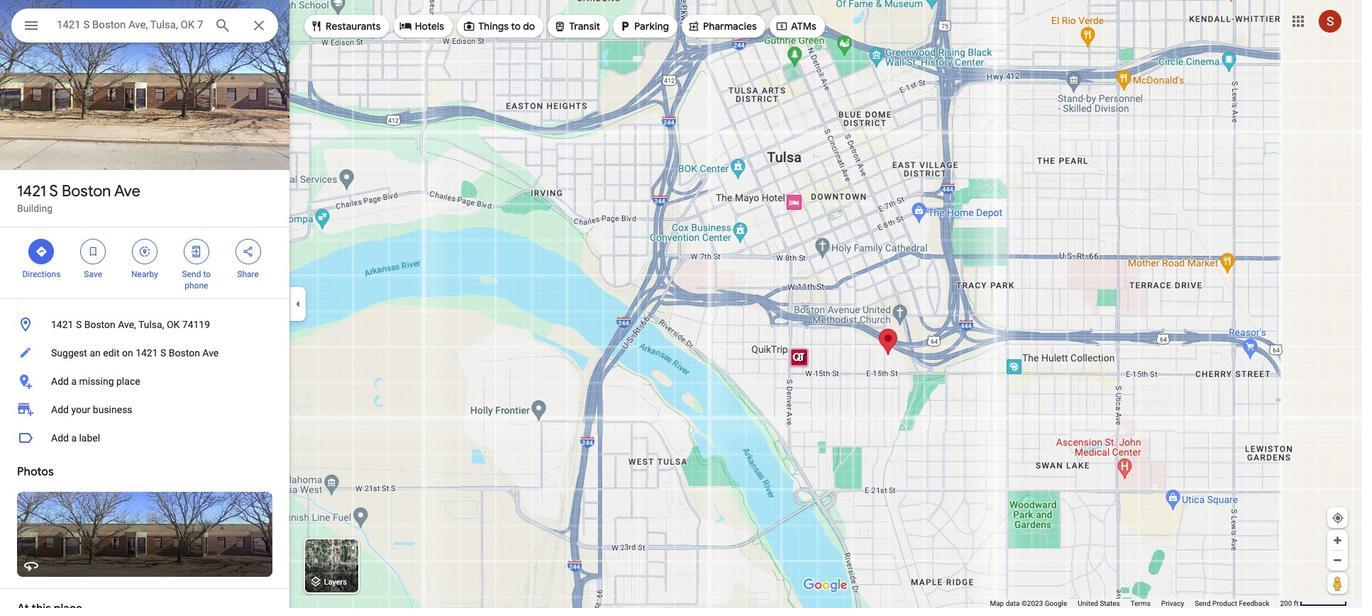 Task type: locate. For each thing, give the bounding box(es) containing it.
1 vertical spatial ave
[[203, 348, 219, 359]]

1421 right the on
[[136, 348, 158, 359]]

your
[[71, 405, 90, 416]]

0 vertical spatial 1421
[[17, 182, 46, 202]]

200
[[1281, 600, 1293, 608]]

1 vertical spatial boston
[[84, 319, 116, 331]]

1 a from the top
[[71, 376, 77, 388]]

s inside 1421 s boston ave building
[[49, 182, 58, 202]]

boston
[[62, 182, 111, 202], [84, 319, 116, 331], [169, 348, 200, 359]]

map data ©2023 google
[[990, 600, 1068, 608]]

building
[[17, 203, 53, 214]]

1421 s boston ave, tulsa, ok 74119 button
[[0, 311, 290, 339]]

0 horizontal spatial 1421
[[17, 182, 46, 202]]

2 vertical spatial boston
[[169, 348, 200, 359]]

1 horizontal spatial send
[[1195, 600, 1211, 608]]


[[776, 18, 788, 34]]

boston up 
[[62, 182, 111, 202]]

74119
[[182, 319, 210, 331]]

1 horizontal spatial ave
[[203, 348, 219, 359]]

2 horizontal spatial 1421
[[136, 348, 158, 359]]

send inside send to phone
[[182, 270, 201, 280]]

suggest an edit on 1421 s boston ave button
[[0, 339, 290, 368]]

s down tulsa, in the left bottom of the page
[[160, 348, 166, 359]]

share
[[237, 270, 259, 280]]

boston inside "button"
[[84, 319, 116, 331]]

1 vertical spatial send
[[1195, 600, 1211, 608]]

1 vertical spatial a
[[71, 433, 77, 444]]

hotels
[[415, 20, 444, 33]]

ave down 74119
[[203, 348, 219, 359]]

1 vertical spatial 1421
[[51, 319, 73, 331]]

add a label button
[[0, 424, 290, 453]]

1 horizontal spatial to
[[511, 20, 521, 33]]

2 vertical spatial s
[[160, 348, 166, 359]]

0 vertical spatial s
[[49, 182, 58, 202]]

0 horizontal spatial ave
[[114, 182, 140, 202]]

s for ave
[[49, 182, 58, 202]]

phone
[[185, 281, 208, 291]]

a for missing
[[71, 376, 77, 388]]

boston for ave
[[62, 182, 111, 202]]

boston inside button
[[169, 348, 200, 359]]

0 horizontal spatial to
[[203, 270, 211, 280]]

1 vertical spatial s
[[76, 319, 82, 331]]

add for add a missing place
[[51, 376, 69, 388]]

collapse side panel image
[[290, 297, 306, 312]]

to up phone
[[203, 270, 211, 280]]

1421 for ave
[[17, 182, 46, 202]]

transit
[[569, 20, 600, 33]]

1421 up suggest
[[51, 319, 73, 331]]

to
[[511, 20, 521, 33], [203, 270, 211, 280]]

200 ft button
[[1281, 600, 1348, 608]]

a
[[71, 376, 77, 388], [71, 433, 77, 444]]

 button
[[11, 9, 51, 45]]

pharmacies
[[703, 20, 757, 33]]

to left do
[[511, 20, 521, 33]]

0 horizontal spatial send
[[182, 270, 201, 280]]

0 vertical spatial send
[[182, 270, 201, 280]]

s
[[49, 182, 58, 202], [76, 319, 82, 331], [160, 348, 166, 359]]

footer
[[990, 600, 1281, 609]]

ave up  on the top
[[114, 182, 140, 202]]

1421 for ave,
[[51, 319, 73, 331]]

to inside  things to do
[[511, 20, 521, 33]]

missing
[[79, 376, 114, 388]]

200 ft
[[1281, 600, 1299, 608]]

1 horizontal spatial s
[[76, 319, 82, 331]]

add left your on the left bottom
[[51, 405, 69, 416]]

ok
[[167, 319, 180, 331]]

boston left ave,
[[84, 319, 116, 331]]

None field
[[57, 16, 203, 33]]

place
[[116, 376, 140, 388]]

edit
[[103, 348, 120, 359]]

a left label
[[71, 433, 77, 444]]

suggest an edit on 1421 s boston ave
[[51, 348, 219, 359]]

1421 inside button
[[136, 348, 158, 359]]

send up phone
[[182, 270, 201, 280]]

a inside add a label button
[[71, 433, 77, 444]]

s up suggest
[[76, 319, 82, 331]]

1421 up building
[[17, 182, 46, 202]]

0 vertical spatial ave
[[114, 182, 140, 202]]

0 vertical spatial boston
[[62, 182, 111, 202]]

boston for ave,
[[84, 319, 116, 331]]

 restaurants
[[310, 18, 381, 34]]

add down suggest
[[51, 376, 69, 388]]

a inside add a missing place button
[[71, 376, 77, 388]]

send inside button
[[1195, 600, 1211, 608]]


[[87, 244, 99, 260]]

add left label
[[51, 433, 69, 444]]

show your location image
[[1332, 512, 1345, 525]]

footer inside google maps element
[[990, 600, 1281, 609]]

1 vertical spatial to
[[203, 270, 211, 280]]

to inside send to phone
[[203, 270, 211, 280]]

s inside button
[[160, 348, 166, 359]]

boston inside 1421 s boston ave building
[[62, 182, 111, 202]]

0 horizontal spatial s
[[49, 182, 58, 202]]

data
[[1006, 600, 1020, 608]]

 parking
[[619, 18, 669, 34]]

privacy button
[[1162, 600, 1185, 609]]

1421
[[17, 182, 46, 202], [51, 319, 73, 331], [136, 348, 158, 359]]

ave,
[[118, 319, 136, 331]]

footer containing map data ©2023 google
[[990, 600, 1281, 609]]

send left product
[[1195, 600, 1211, 608]]

an
[[90, 348, 101, 359]]

2 vertical spatial 1421
[[136, 348, 158, 359]]

zoom out image
[[1333, 556, 1343, 566]]

1 add from the top
[[51, 376, 69, 388]]

0 vertical spatial to
[[511, 20, 521, 33]]

states
[[1100, 600, 1120, 608]]

1421 s boston ave building
[[17, 182, 140, 214]]

1 horizontal spatial 1421
[[51, 319, 73, 331]]

send for send to phone
[[182, 270, 201, 280]]


[[554, 18, 567, 34]]

terms button
[[1131, 600, 1151, 609]]

s up building
[[49, 182, 58, 202]]

2 horizontal spatial s
[[160, 348, 166, 359]]


[[190, 244, 203, 260]]

2 vertical spatial add
[[51, 433, 69, 444]]

s inside "button"
[[76, 319, 82, 331]]

show street view coverage image
[[1328, 573, 1348, 595]]

add a label
[[51, 433, 100, 444]]

ave
[[114, 182, 140, 202], [203, 348, 219, 359]]

0 vertical spatial add
[[51, 376, 69, 388]]

boston down ok
[[169, 348, 200, 359]]

 atms
[[776, 18, 817, 34]]


[[688, 18, 700, 34]]

1421 inside "button"
[[51, 319, 73, 331]]

3 add from the top
[[51, 433, 69, 444]]

a left missing
[[71, 376, 77, 388]]

add for add your business
[[51, 405, 69, 416]]

add your business link
[[0, 396, 290, 424]]


[[242, 244, 254, 260]]

1 vertical spatial add
[[51, 405, 69, 416]]

2 add from the top
[[51, 405, 69, 416]]

add
[[51, 376, 69, 388], [51, 405, 69, 416], [51, 433, 69, 444]]

send
[[182, 270, 201, 280], [1195, 600, 1211, 608]]

united states
[[1078, 600, 1120, 608]]

0 vertical spatial a
[[71, 376, 77, 388]]

1421 inside 1421 s boston ave building
[[17, 182, 46, 202]]

terms
[[1131, 600, 1151, 608]]

2 a from the top
[[71, 433, 77, 444]]



Task type: describe. For each thing, give the bounding box(es) containing it.
add a missing place
[[51, 376, 140, 388]]


[[310, 18, 323, 34]]

privacy
[[1162, 600, 1185, 608]]


[[23, 16, 40, 35]]

product
[[1213, 600, 1238, 608]]

 search field
[[11, 9, 278, 45]]

 pharmacies
[[688, 18, 757, 34]]

layers
[[324, 579, 347, 588]]

send product feedback button
[[1195, 600, 1270, 609]]

united states button
[[1078, 600, 1120, 609]]

nearby
[[131, 270, 158, 280]]

ave inside 1421 s boston ave building
[[114, 182, 140, 202]]

restaurants
[[326, 20, 381, 33]]

united
[[1078, 600, 1099, 608]]

tulsa,
[[138, 319, 164, 331]]

things
[[478, 20, 509, 33]]

1421 s boston ave, tulsa, ok 74119
[[51, 319, 210, 331]]


[[399, 18, 412, 34]]

zoom in image
[[1333, 536, 1343, 546]]

 hotels
[[399, 18, 444, 34]]

parking
[[635, 20, 669, 33]]

business
[[93, 405, 132, 416]]

1421 S Boston Ave, Tulsa, OK 74119 field
[[11, 9, 278, 43]]

suggest
[[51, 348, 87, 359]]

add your business
[[51, 405, 132, 416]]

©2023
[[1022, 600, 1043, 608]]


[[35, 244, 48, 260]]

google
[[1045, 600, 1068, 608]]

directions
[[22, 270, 61, 280]]


[[619, 18, 632, 34]]

save
[[84, 270, 102, 280]]

none field inside 1421 s boston ave, tulsa, ok 74119 "field"
[[57, 16, 203, 33]]

s for ave,
[[76, 319, 82, 331]]

a for label
[[71, 433, 77, 444]]


[[138, 244, 151, 260]]

add a missing place button
[[0, 368, 290, 396]]

send product feedback
[[1195, 600, 1270, 608]]

google maps element
[[0, 0, 1363, 609]]

on
[[122, 348, 133, 359]]

add for add a label
[[51, 433, 69, 444]]

 things to do
[[463, 18, 535, 34]]

do
[[523, 20, 535, 33]]

ft
[[1294, 600, 1299, 608]]

photos
[[17, 466, 54, 480]]

atms
[[791, 20, 817, 33]]

send for send product feedback
[[1195, 600, 1211, 608]]

 transit
[[554, 18, 600, 34]]

send to phone
[[182, 270, 211, 291]]

feedback
[[1239, 600, 1270, 608]]

1421 s boston ave main content
[[0, 0, 290, 609]]

label
[[79, 433, 100, 444]]

map
[[990, 600, 1004, 608]]

actions for 1421 s boston ave region
[[0, 228, 290, 299]]


[[463, 18, 476, 34]]

ave inside button
[[203, 348, 219, 359]]

google account: sheryl atherton  
(sheryl.atherton@adept.ai) image
[[1319, 10, 1342, 32]]



Task type: vqa. For each thing, say whether or not it's contained in the screenshot.
2nd A from the bottom of the the 1421 S Boston Ave main content
yes



